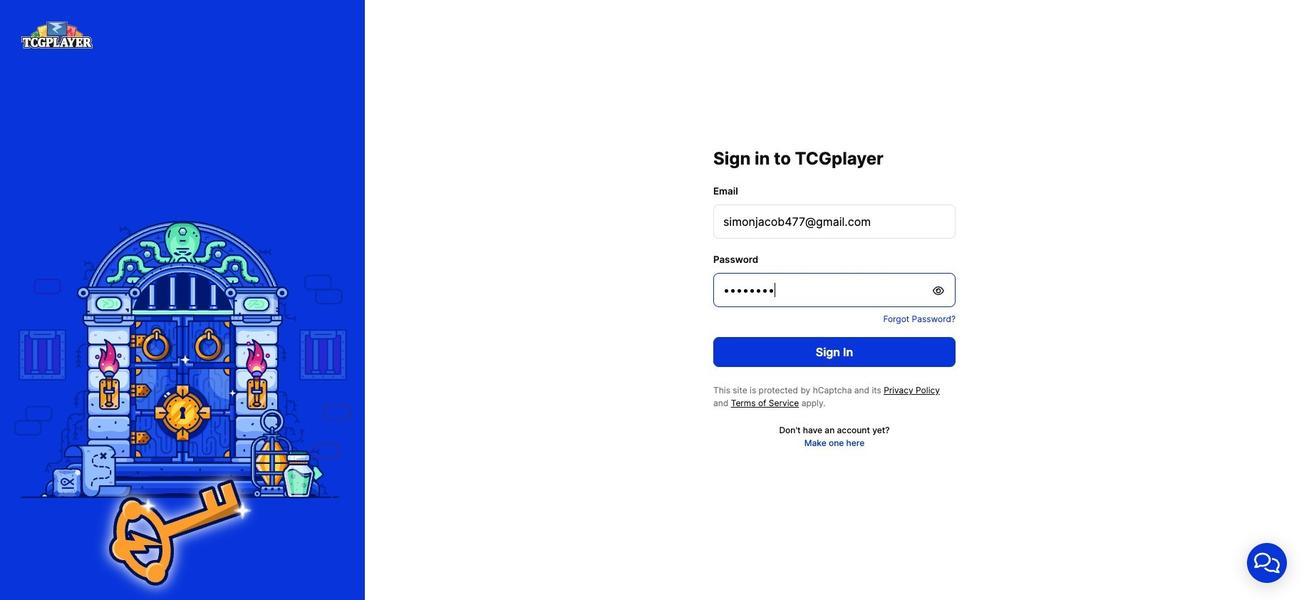 Task type: vqa. For each thing, say whether or not it's contained in the screenshot.
'Charizard ex - 199/165' image
no



Task type: describe. For each thing, give the bounding box(es) containing it.
hide your password button image
[[933, 286, 946, 296]]

tcgplayer.com image
[[21, 21, 93, 48]]



Task type: locate. For each thing, give the bounding box(es) containing it.
Email email field
[[713, 205, 956, 239]]

Password password field
[[713, 273, 956, 307]]

application
[[1230, 526, 1304, 600]]



